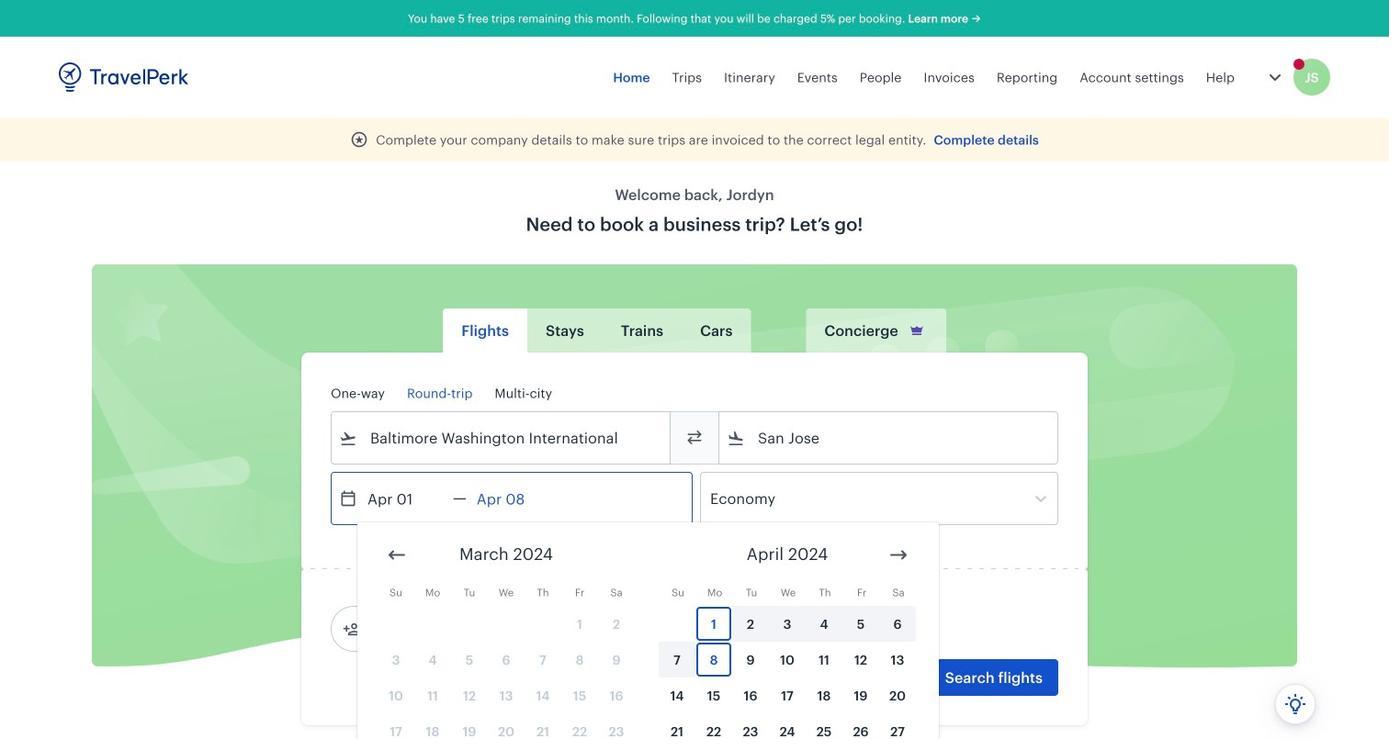 Task type: describe. For each thing, give the bounding box(es) containing it.
move forward to switch to the next month. image
[[887, 544, 910, 566]]

move backward to switch to the previous month. image
[[386, 544, 408, 566]]



Task type: locate. For each thing, give the bounding box(es) containing it.
calendar application
[[357, 523, 1389, 740]]

To search field
[[745, 424, 1034, 453]]

Add first traveler search field
[[361, 615, 552, 644]]

Depart text field
[[357, 473, 453, 525]]

Return text field
[[467, 473, 562, 525]]

From search field
[[357, 424, 646, 453]]



